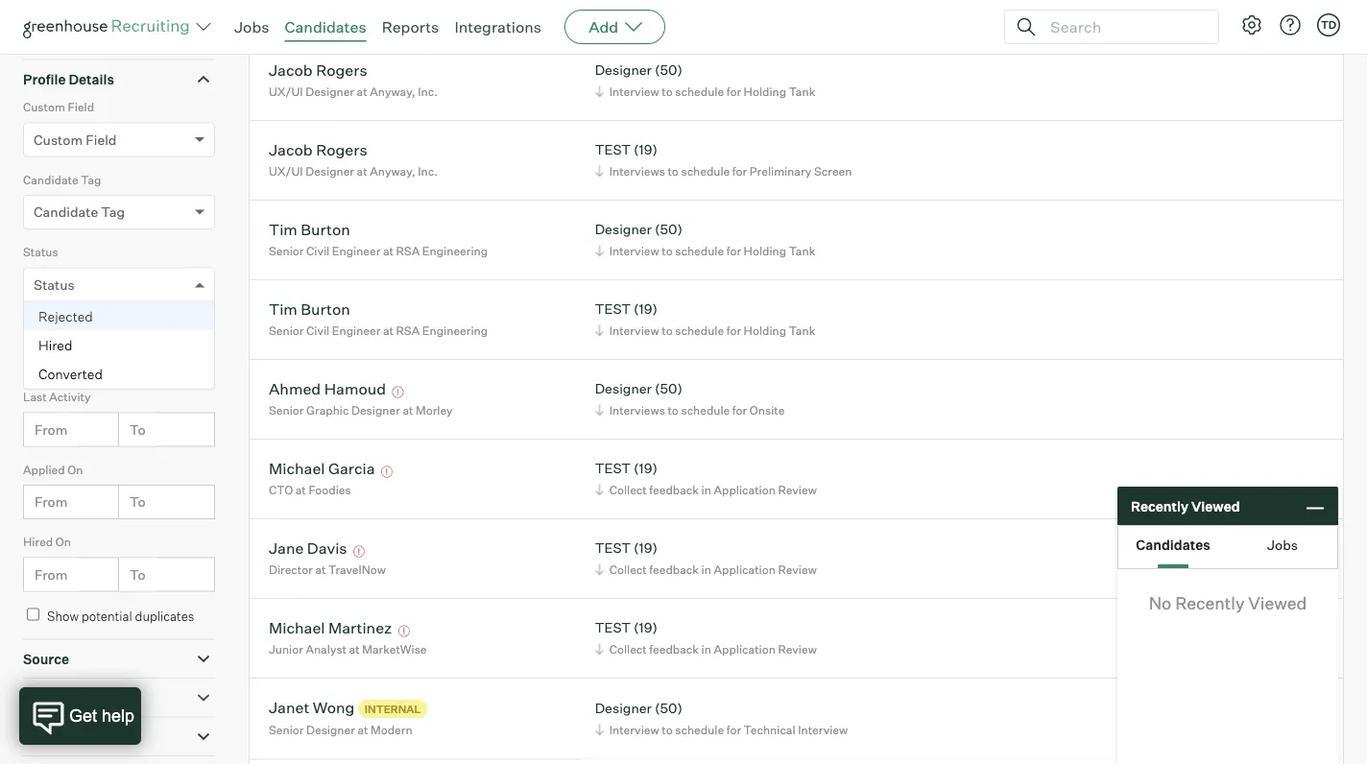 Task type: vqa. For each thing, say whether or not it's contained in the screenshot.


Task type: locate. For each thing, give the bounding box(es) containing it.
2 tank from the top
[[789, 84, 815, 99]]

1 vertical spatial jacob rogers link
[[269, 140, 367, 162]]

application for michael martinez
[[714, 642, 776, 656]]

(19) for junior analyst at marketwise
[[634, 619, 658, 636]]

tag
[[81, 173, 101, 187], [101, 204, 125, 221]]

on right applied
[[67, 462, 83, 477]]

interview to schedule for technical interview link
[[592, 720, 853, 739]]

rejection reason up the activity
[[34, 349, 143, 365]]

0 vertical spatial jacob
[[269, 60, 313, 79]]

jacob rogers ux/ui designer at anyway, inc. for test
[[269, 140, 438, 178]]

hired option
[[24, 331, 214, 360]]

to inside test (19) interview to schedule for holding tank
[[662, 323, 673, 338]]

designer (50) interview to schedule for technical interview
[[595, 700, 848, 737]]

schedule left "preliminary"
[[681, 164, 730, 178]]

1 vertical spatial candidates
[[1136, 537, 1210, 553]]

1 vertical spatial collect
[[609, 562, 647, 577]]

ux/ui
[[269, 84, 303, 99], [269, 164, 303, 178]]

3 application from the top
[[714, 642, 776, 656]]

test inside test (19) interview to schedule for holding tank
[[595, 301, 631, 317]]

jacob for designer
[[269, 60, 313, 79]]

0 vertical spatial interviews
[[609, 164, 665, 178]]

1 collect feedback in application review link from the top
[[592, 481, 822, 499]]

for inside test (19) interview to schedule for holding tank
[[726, 323, 741, 338]]

0 horizontal spatial jobs
[[23, 32, 55, 49]]

1 vertical spatial michael
[[269, 618, 325, 637]]

reports link
[[382, 17, 439, 36]]

0 vertical spatial application
[[714, 483, 776, 497]]

0 vertical spatial review
[[778, 483, 817, 497]]

to
[[662, 4, 673, 19], [662, 84, 673, 99], [668, 164, 679, 178], [662, 244, 673, 258], [662, 323, 673, 338], [668, 403, 679, 417], [662, 722, 673, 737]]

4 (19) from the top
[[634, 540, 658, 557]]

1 tim burton link from the top
[[269, 220, 350, 242]]

1 vertical spatial candidate
[[34, 204, 98, 221]]

1 vertical spatial recently
[[1175, 593, 1245, 614]]

hired for hired
[[38, 337, 72, 353]]

1 inc. from the top
[[418, 84, 438, 99]]

designer (50) interview to schedule for holding tank down interviews to schedule for preliminary screen link
[[595, 221, 815, 258]]

rejection up converted
[[23, 317, 74, 332]]

test (19) collect feedback in application review
[[595, 460, 817, 497], [595, 540, 817, 577], [595, 619, 817, 656]]

test (19) collect feedback in application review for michael martinez
[[595, 619, 817, 656]]

jacob for test
[[269, 140, 313, 159]]

to for hired on
[[130, 566, 145, 583]]

2 burton from the top
[[301, 299, 350, 318]]

1 rogers from the top
[[316, 60, 367, 79]]

2 collect from the top
[[609, 562, 647, 577]]

interview inside test (19) interview to schedule for holding tank
[[609, 323, 659, 338]]

0 vertical spatial viewed
[[1191, 498, 1240, 514]]

0 vertical spatial reason
[[76, 317, 117, 332]]

custom down "profile details"
[[34, 131, 83, 148]]

travelnow
[[328, 562, 386, 577]]

1 vertical spatial civil
[[306, 323, 330, 338]]

tank
[[789, 4, 815, 19], [789, 84, 815, 99], [789, 244, 815, 258], [789, 323, 815, 338]]

5 test from the top
[[595, 619, 631, 636]]

reason
[[76, 317, 117, 332], [96, 349, 143, 365]]

ahmed hamoud has been in onsite for more than 21 days image
[[389, 387, 407, 398]]

recently
[[1131, 498, 1189, 514], [1175, 593, 1245, 614]]

senior designer at modern
[[269, 723, 412, 737]]

inc. for test (19)
[[418, 164, 438, 178]]

hired
[[38, 337, 72, 353], [23, 535, 53, 549]]

modern
[[371, 723, 412, 737]]

schedule inside designer (50) interviews to schedule for onsite
[[681, 403, 730, 417]]

jacob rogers ux/ui designer at anyway, inc.
[[269, 60, 438, 99], [269, 140, 438, 178]]

(19) inside the test (19) interviews to schedule for preliminary screen
[[634, 141, 658, 158]]

0 vertical spatial to
[[130, 421, 145, 438]]

1 vertical spatial collect feedback in application review link
[[592, 560, 822, 579]]

ux/ui for test (19)
[[269, 164, 303, 178]]

status element
[[23, 243, 215, 390]]

2 in from the top
[[701, 562, 711, 577]]

3 holding from the top
[[744, 244, 786, 258]]

from down the last activity on the left bottom of the page
[[35, 421, 68, 438]]

tank inside test (19) interview to schedule for holding tank
[[789, 323, 815, 338]]

in for jane davis
[[701, 562, 711, 577]]

tab list
[[1118, 526, 1337, 568]]

source
[[23, 651, 69, 667]]

feedback for michael martinez
[[649, 642, 699, 656]]

0 vertical spatial engineer
[[332, 244, 381, 258]]

1 vertical spatial in
[[701, 562, 711, 577]]

preliminary
[[750, 164, 812, 178]]

3 test (19) collect feedback in application review from the top
[[595, 619, 817, 656]]

2 vertical spatial collect feedback in application review link
[[592, 640, 822, 658]]

holding
[[744, 4, 786, 19], [744, 84, 786, 99], [744, 244, 786, 258], [744, 323, 786, 338]]

potential
[[82, 608, 132, 624]]

custom field
[[23, 100, 94, 114], [34, 131, 117, 148]]

jane davis has been in application review for more than 5 days image
[[350, 546, 368, 557]]

1 to from the top
[[130, 421, 145, 438]]

senior
[[269, 244, 304, 258], [269, 323, 304, 338], [269, 403, 304, 417], [269, 723, 304, 737]]

1 senior from the top
[[269, 244, 304, 258]]

1 vertical spatial tim
[[269, 299, 297, 318]]

list box containing rejected
[[24, 302, 214, 389]]

2 vertical spatial feedback
[[649, 642, 699, 656]]

2 tim burton link from the top
[[269, 299, 350, 321]]

1 vertical spatial designer (50) interview to schedule for holding tank
[[595, 221, 815, 258]]

jobs
[[234, 17, 269, 36], [23, 32, 55, 49], [1267, 537, 1298, 553]]

(50) for senior civil engineer at rsa engineering
[[655, 221, 683, 238]]

duplicates
[[135, 608, 194, 624]]

2 jacob from the top
[[269, 140, 313, 159]]

interviews inside designer (50) interviews to schedule for onsite
[[609, 403, 665, 417]]

interviews for designer
[[609, 403, 665, 417]]

pipeline
[[23, 728, 76, 745]]

1 vertical spatial from
[[35, 494, 68, 510]]

converted
[[38, 365, 103, 382]]

2 jacob rogers ux/ui designer at anyway, inc. from the top
[[269, 140, 438, 178]]

to for last activity
[[130, 421, 145, 438]]

0 vertical spatial anyway,
[[370, 84, 415, 99]]

Show potential duplicates checkbox
[[27, 608, 39, 621]]

test (19) collect feedback in application review for jane davis
[[595, 540, 817, 577]]

(50) down add popup button
[[655, 62, 683, 78]]

1 vertical spatial ux/ui
[[269, 164, 303, 178]]

from for last
[[35, 421, 68, 438]]

rsa
[[396, 244, 420, 258], [396, 323, 420, 338]]

3 collect feedback in application review link from the top
[[592, 640, 822, 658]]

2 vertical spatial to
[[130, 566, 145, 583]]

2 from from the top
[[35, 494, 68, 510]]

1 review from the top
[[778, 483, 817, 497]]

(19) inside test (19) interview to schedule for holding tank
[[634, 301, 658, 317]]

2 rogers from the top
[[316, 140, 367, 159]]

1 tim from the top
[[269, 220, 297, 239]]

2 tim from the top
[[269, 299, 297, 318]]

to inside designer (50) interview to schedule for technical interview
[[662, 722, 673, 737]]

2 (50) from the top
[[655, 221, 683, 238]]

2 vertical spatial test (19) collect feedback in application review
[[595, 619, 817, 656]]

holding inside test (19) interview to schedule for holding tank
[[744, 323, 786, 338]]

1 vertical spatial test (19) collect feedback in application review
[[595, 540, 817, 577]]

1 ux/ui from the top
[[269, 84, 303, 99]]

from for hired
[[35, 566, 68, 583]]

tim burton senior civil engineer at rsa engineering
[[269, 220, 488, 258], [269, 299, 488, 338]]

interview to schedule for holding tank link for jacob rogers link related to designer
[[592, 82, 820, 101]]

0 vertical spatial inc.
[[418, 84, 438, 99]]

4 test from the top
[[595, 540, 631, 557]]

student
[[269, 4, 312, 19]]

0 vertical spatial status
[[23, 245, 58, 259]]

jacob rogers ux/ui designer at anyway, inc. for designer
[[269, 60, 438, 99]]

1 vertical spatial review
[[778, 562, 817, 577]]

1 vertical spatial on
[[55, 535, 71, 549]]

rejection reason up converted
[[23, 317, 117, 332]]

to for interview to schedule for technical interview link
[[662, 722, 673, 737]]

2 horizontal spatial jobs
[[1267, 537, 1298, 553]]

(50) up interview to schedule for technical interview link
[[655, 700, 683, 717]]

2 vertical spatial application
[[714, 642, 776, 656]]

1 (50) from the top
[[655, 62, 683, 78]]

2 collect feedback in application review link from the top
[[592, 560, 822, 579]]

to for tim burton link corresponding to designer the interview to schedule for holding tank link
[[662, 244, 673, 258]]

rsa for designer (50)
[[396, 244, 420, 258]]

hamoud
[[324, 379, 386, 398]]

michael up junior at the left bottom
[[269, 618, 325, 637]]

list box
[[24, 302, 214, 389]]

1 vertical spatial viewed
[[1248, 593, 1307, 614]]

from down hired on
[[35, 566, 68, 583]]

test (19) interviews to schedule for preliminary screen
[[595, 141, 852, 178]]

1 michael from the top
[[269, 459, 325, 478]]

ux/ui for designer (50)
[[269, 84, 303, 99]]

1 vertical spatial tim burton senior civil engineer at rsa engineering
[[269, 299, 488, 338]]

schedule
[[675, 4, 724, 19], [675, 84, 724, 99], [681, 164, 730, 178], [675, 244, 724, 258], [675, 323, 724, 338], [681, 403, 730, 417], [675, 722, 724, 737]]

1 (19) from the top
[[634, 141, 658, 158]]

designer
[[595, 62, 652, 78], [306, 84, 354, 99], [306, 164, 354, 178], [595, 221, 652, 238], [595, 380, 652, 397], [351, 403, 400, 417], [595, 700, 652, 717], [306, 723, 355, 737]]

application
[[714, 483, 776, 497], [714, 562, 776, 577], [714, 642, 776, 656]]

test inside the test (19) interviews to schedule for preliminary screen
[[595, 141, 631, 158]]

1 vertical spatial hired
[[23, 535, 53, 549]]

garcia
[[328, 459, 375, 478]]

1 application from the top
[[714, 483, 776, 497]]

3 interview to schedule for holding tank link from the top
[[592, 242, 820, 260]]

1 from from the top
[[35, 421, 68, 438]]

0 vertical spatial rsa
[[396, 244, 420, 258]]

from down applied on
[[35, 494, 68, 510]]

1 vertical spatial application
[[714, 562, 776, 577]]

1 vertical spatial to
[[130, 494, 145, 510]]

michael garcia has been in application review for more than 5 days image
[[378, 466, 396, 478]]

2 ux/ui from the top
[[269, 164, 303, 178]]

for
[[726, 4, 741, 19], [726, 84, 741, 99], [732, 164, 747, 178], [726, 244, 741, 258], [726, 323, 741, 338], [732, 403, 747, 417], [726, 722, 741, 737]]

1 burton from the top
[[301, 220, 350, 239]]

2 rsa from the top
[[396, 323, 420, 338]]

junior
[[269, 642, 303, 656]]

schedule left onsite
[[681, 403, 730, 417]]

4 tank from the top
[[789, 323, 815, 338]]

4 interview to schedule for holding tank link from the top
[[592, 321, 820, 340]]

1 vertical spatial engineer
[[332, 323, 381, 338]]

collect feedback in application review link
[[592, 481, 822, 499], [592, 560, 822, 579], [592, 640, 822, 658]]

0 vertical spatial tim burton senior civil engineer at rsa engineering
[[269, 220, 488, 258]]

rejection reason element
[[23, 316, 215, 388]]

michael martinez has been in application review for more than 5 days image
[[395, 626, 413, 637]]

2 (19) from the top
[[634, 301, 658, 317]]

applied
[[23, 462, 65, 477]]

1 vertical spatial interviews
[[609, 403, 665, 417]]

interviews inside the test (19) interviews to schedule for preliminary screen
[[609, 164, 665, 178]]

in for michael martinez
[[701, 642, 711, 656]]

(50) inside designer (50) interview to schedule for technical interview
[[655, 700, 683, 717]]

1 tim burton senior civil engineer at rsa engineering from the top
[[269, 220, 488, 258]]

graphic
[[306, 403, 349, 417]]

none field inside status element
[[24, 269, 43, 301]]

1 vertical spatial rsa
[[396, 323, 420, 338]]

collect for jane davis
[[609, 562, 647, 577]]

jobs up no recently viewed
[[1267, 537, 1298, 553]]

test for senior civil engineer at rsa engineering
[[595, 301, 631, 317]]

(50) inside designer (50) interviews to schedule for onsite
[[655, 380, 683, 397]]

jobs link
[[234, 17, 269, 36]]

0 vertical spatial hired
[[38, 337, 72, 353]]

integrations
[[454, 17, 542, 36]]

test
[[595, 141, 631, 158], [595, 301, 631, 317], [595, 460, 631, 477], [595, 540, 631, 557], [595, 619, 631, 636]]

tim for test
[[269, 299, 297, 318]]

2 interviews from the top
[[609, 403, 665, 417]]

hired inside option
[[38, 337, 72, 353]]

1 vertical spatial burton
[[301, 299, 350, 318]]

jane davis link
[[269, 538, 347, 560]]

1 vertical spatial jacob rogers ux/ui designer at anyway, inc.
[[269, 140, 438, 178]]

rejection up the last activity on the left bottom of the page
[[34, 349, 93, 365]]

rejection reason
[[23, 317, 117, 332], [34, 349, 143, 365]]

2 feedback from the top
[[649, 562, 699, 577]]

(19)
[[634, 141, 658, 158], [634, 301, 658, 317], [634, 460, 658, 477], [634, 540, 658, 557], [634, 619, 658, 636]]

(19) for ux/ui designer at anyway, inc.
[[634, 141, 658, 158]]

tab list containing candidates
[[1118, 526, 1337, 568]]

1 engineer from the top
[[332, 244, 381, 258]]

1 vertical spatial custom
[[34, 131, 83, 148]]

3 tank from the top
[[789, 244, 815, 258]]

1 engineering from the top
[[422, 244, 488, 258]]

1 horizontal spatial candidates
[[1136, 537, 1210, 553]]

1 vertical spatial rogers
[[316, 140, 367, 159]]

(50) up interviews to schedule for onsite link
[[655, 380, 683, 397]]

michael up cto at foodies
[[269, 459, 325, 478]]

jane davis
[[269, 538, 347, 557]]

schedule inside test (19) interview to schedule for holding tank
[[675, 323, 724, 338]]

show
[[47, 608, 79, 624]]

to for applied on
[[130, 494, 145, 510]]

michael for michael martinez
[[269, 618, 325, 637]]

internal
[[365, 702, 421, 715]]

director
[[269, 562, 313, 577]]

interview
[[609, 4, 659, 19], [609, 84, 659, 99], [609, 244, 659, 258], [609, 323, 659, 338], [609, 722, 659, 737], [798, 722, 848, 737]]

review for michael martinez
[[778, 642, 817, 656]]

2 review from the top
[[778, 562, 817, 577]]

0 vertical spatial collect
[[609, 483, 647, 497]]

3 feedback from the top
[[649, 642, 699, 656]]

2 test from the top
[[595, 301, 631, 317]]

0 vertical spatial feedback
[[649, 483, 699, 497]]

rsa for test (19)
[[396, 323, 420, 338]]

td button
[[1317, 13, 1340, 36]]

0 vertical spatial ux/ui
[[269, 84, 303, 99]]

2 michael from the top
[[269, 618, 325, 637]]

3 (50) from the top
[[655, 380, 683, 397]]

test for ux/ui designer at anyway, inc.
[[595, 141, 631, 158]]

0 horizontal spatial candidates
[[285, 17, 366, 36]]

0 vertical spatial on
[[67, 462, 83, 477]]

2 to from the top
[[130, 494, 145, 510]]

list box inside status element
[[24, 302, 214, 389]]

2 application from the top
[[714, 562, 776, 577]]

collect feedback in application review link for michael martinez
[[592, 640, 822, 658]]

in
[[701, 483, 711, 497], [701, 562, 711, 577], [701, 642, 711, 656]]

2 vertical spatial review
[[778, 642, 817, 656]]

0 vertical spatial collect feedback in application review link
[[592, 481, 822, 499]]

2 tim burton senior civil engineer at rsa engineering from the top
[[269, 299, 488, 338]]

inc.
[[418, 84, 438, 99], [418, 164, 438, 178]]

0 vertical spatial rogers
[[316, 60, 367, 79]]

5 (19) from the top
[[634, 619, 658, 636]]

tim burton link for designer
[[269, 220, 350, 242]]

from
[[35, 421, 68, 438], [35, 494, 68, 510], [35, 566, 68, 583]]

candidates right jobs link
[[285, 17, 366, 36]]

2 vertical spatial from
[[35, 566, 68, 583]]

2 interview to schedule for holding tank link from the top
[[592, 82, 820, 101]]

hired down rejected
[[38, 337, 72, 353]]

1 jacob from the top
[[269, 60, 313, 79]]

(50)
[[655, 62, 683, 78], [655, 221, 683, 238], [655, 380, 683, 397], [655, 700, 683, 717]]

schedule left technical
[[675, 722, 724, 737]]

schedule up designer (50) interviews to schedule for onsite
[[675, 323, 724, 338]]

(50) for senior designer at modern
[[655, 700, 683, 717]]

None field
[[24, 269, 43, 301]]

for inside the test (19) interviews to schedule for preliminary screen
[[732, 164, 747, 178]]

interview to schedule for holding tank link
[[592, 3, 820, 21], [592, 82, 820, 101], [592, 242, 820, 260], [592, 321, 820, 340]]

janet wong
[[269, 698, 355, 717]]

2 engineer from the top
[[332, 323, 381, 338]]

0 vertical spatial jacob rogers ux/ui designer at anyway, inc.
[[269, 60, 438, 99]]

1 vertical spatial engineering
[[422, 323, 488, 338]]

candidates down recently viewed
[[1136, 537, 1210, 553]]

civil for test (19)
[[306, 323, 330, 338]]

4 (50) from the top
[[655, 700, 683, 717]]

1 vertical spatial feedback
[[649, 562, 699, 577]]

0 vertical spatial candidate
[[23, 173, 78, 187]]

ahmed hamoud
[[269, 379, 386, 398]]

1 rsa from the top
[[396, 244, 420, 258]]

jobs left candidates link
[[234, 17, 269, 36]]

0 vertical spatial engineering
[[422, 244, 488, 258]]

2 vertical spatial collect
[[609, 642, 647, 656]]

(50) down interviews to schedule for preliminary screen link
[[655, 221, 683, 238]]

1 vertical spatial jacob
[[269, 140, 313, 159]]

2 engineering from the top
[[422, 323, 488, 338]]

jobs up the profile
[[23, 32, 55, 49]]

hired up show potential duplicates checkbox
[[23, 535, 53, 549]]

foodies
[[309, 483, 351, 497]]

tim burton link for test
[[269, 299, 350, 321]]

designer (50) interview to schedule for holding tank down interview to schedule for holding tank
[[595, 62, 815, 99]]

jane
[[269, 538, 304, 557]]

burton for test (19)
[[301, 299, 350, 318]]

collect feedback in application review link for michael garcia
[[592, 481, 822, 499]]

to inside the test (19) interviews to schedule for preliminary screen
[[668, 164, 679, 178]]

3 in from the top
[[701, 642, 711, 656]]

interview to schedule for holding tank link for tim burton link corresponding to designer
[[592, 242, 820, 260]]

0 vertical spatial tim burton link
[[269, 220, 350, 242]]

at
[[315, 4, 325, 19], [357, 84, 367, 99], [357, 164, 367, 178], [383, 244, 394, 258], [383, 323, 394, 338], [403, 403, 413, 417], [295, 483, 306, 497], [315, 562, 326, 577], [349, 642, 360, 656], [358, 723, 368, 737]]

jacob
[[269, 60, 313, 79], [269, 140, 313, 159]]

1 vertical spatial tim burton link
[[269, 299, 350, 321]]

0 vertical spatial custom field
[[23, 100, 94, 114]]

1 designer (50) interview to schedule for holding tank from the top
[[595, 62, 815, 99]]

1 civil from the top
[[306, 244, 330, 258]]

0 vertical spatial test (19) collect feedback in application review
[[595, 460, 817, 497]]

rogers
[[316, 60, 367, 79], [316, 140, 367, 159]]

2 designer (50) interview to schedule for holding tank from the top
[[595, 221, 815, 258]]

custom
[[23, 100, 65, 114], [34, 131, 83, 148]]

engineer for designer (50)
[[332, 244, 381, 258]]

2 civil from the top
[[306, 323, 330, 338]]

0 vertical spatial designer (50) interview to schedule for holding tank
[[595, 62, 815, 99]]

to inside designer (50) interviews to schedule for onsite
[[668, 403, 679, 417]]

profile details
[[23, 71, 114, 88]]

no recently viewed
[[1149, 593, 1307, 614]]

0 vertical spatial from
[[35, 421, 68, 438]]

for inside designer (50) interviews to schedule for onsite
[[732, 403, 747, 417]]

rejection
[[23, 317, 74, 332], [34, 349, 93, 365]]

candidates
[[285, 17, 366, 36], [1136, 537, 1210, 553]]

0 vertical spatial tim
[[269, 220, 297, 239]]

0 vertical spatial field
[[68, 100, 94, 114]]

0 vertical spatial custom
[[23, 100, 65, 114]]

2 jacob rogers link from the top
[[269, 140, 367, 162]]

3 collect from the top
[[609, 642, 647, 656]]

4 holding from the top
[[744, 323, 786, 338]]

1 interviews from the top
[[609, 164, 665, 178]]

3 review from the top
[[778, 642, 817, 656]]

2 senior from the top
[[269, 323, 304, 338]]

2 anyway, from the top
[[370, 164, 415, 178]]

jacob rogers link for test
[[269, 140, 367, 162]]

feedback
[[649, 483, 699, 497], [649, 562, 699, 577], [649, 642, 699, 656]]

custom down the profile
[[23, 100, 65, 114]]

technical
[[744, 722, 796, 737]]

3 to from the top
[[130, 566, 145, 583]]

engineering
[[422, 244, 488, 258], [422, 323, 488, 338]]

jacob rogers link
[[269, 60, 367, 82], [269, 140, 367, 162]]

1 vertical spatial candidate tag
[[34, 204, 125, 221]]

0 vertical spatial burton
[[301, 220, 350, 239]]

1 horizontal spatial viewed
[[1248, 593, 1307, 614]]

1 jacob rogers ux/ui designer at anyway, inc. from the top
[[269, 60, 438, 99]]

1 vertical spatial anyway,
[[370, 164, 415, 178]]

designer (50) interview to schedule for holding tank
[[595, 62, 815, 99], [595, 221, 815, 258]]

0 vertical spatial michael
[[269, 459, 325, 478]]

0 vertical spatial civil
[[306, 244, 330, 258]]

collect feedback in application review link for jane davis
[[592, 560, 822, 579]]

0 vertical spatial in
[[701, 483, 711, 497]]

interviews to schedule for onsite link
[[592, 401, 790, 419]]

on down applied on
[[55, 535, 71, 549]]

burton
[[301, 220, 350, 239], [301, 299, 350, 318]]

1 anyway, from the top
[[370, 84, 415, 99]]

3 from from the top
[[35, 566, 68, 583]]

2 inc. from the top
[[418, 164, 438, 178]]

tim
[[269, 220, 297, 239], [269, 299, 297, 318]]

2 test (19) collect feedback in application review from the top
[[595, 540, 817, 577]]

rogers for test
[[316, 140, 367, 159]]

1 jacob rogers link from the top
[[269, 60, 367, 82]]

0 vertical spatial jacob rogers link
[[269, 60, 367, 82]]

1 test from the top
[[595, 141, 631, 158]]

2 vertical spatial in
[[701, 642, 711, 656]]

1 vertical spatial inc.
[[418, 164, 438, 178]]

3 test from the top
[[595, 460, 631, 477]]



Task type: describe. For each thing, give the bounding box(es) containing it.
show potential duplicates
[[47, 608, 194, 624]]

review for jane davis
[[778, 562, 817, 577]]

civil for designer (50)
[[306, 244, 330, 258]]

application for jane davis
[[714, 562, 776, 577]]

on for applied on
[[67, 462, 83, 477]]

1 vertical spatial rejection
[[34, 349, 93, 365]]

applied on
[[23, 462, 83, 477]]

0 vertical spatial candidates
[[285, 17, 366, 36]]

anyway, for test
[[370, 164, 415, 178]]

interviews to schedule for preliminary screen link
[[592, 162, 857, 180]]

greenhouse recruiting image
[[23, 15, 196, 38]]

designer (50) interviews to schedule for onsite
[[595, 380, 785, 417]]

3 (19) from the top
[[634, 460, 658, 477]]

0 horizontal spatial viewed
[[1191, 498, 1240, 514]]

cto at foodies
[[269, 483, 351, 497]]

0 vertical spatial candidate tag
[[23, 173, 101, 187]]

0 vertical spatial rejection
[[23, 317, 74, 332]]

(19) for senior civil engineer at rsa engineering
[[634, 301, 658, 317]]

michael martinez link
[[269, 618, 392, 640]]

hired for hired on
[[23, 535, 53, 549]]

pipeline tasks
[[23, 728, 117, 745]]

engineer for test (19)
[[332, 323, 381, 338]]

michael for michael garcia
[[269, 459, 325, 478]]

recently viewed
[[1131, 498, 1240, 514]]

1 vertical spatial custom field
[[34, 131, 117, 148]]

(19) for director at travelnow
[[634, 540, 658, 557]]

1 collect from the top
[[609, 483, 647, 497]]

interview to schedule for holding tank link for tim burton link for test
[[592, 321, 820, 340]]

inc. for designer (50)
[[418, 84, 438, 99]]

to for the interview to schedule for holding tank link for jacob rogers link related to designer
[[662, 84, 673, 99]]

interviews for test
[[609, 164, 665, 178]]

tasks
[[79, 728, 117, 745]]

custom field element
[[23, 98, 215, 171]]

director at travelnow
[[269, 562, 386, 577]]

for inside designer (50) interview to schedule for technical interview
[[726, 722, 741, 737]]

schedule up the test (19) interviews to schedule for preliminary screen
[[675, 84, 724, 99]]

from for applied
[[35, 494, 68, 510]]

jacob rogers link for designer
[[269, 60, 367, 82]]

n/a
[[328, 4, 349, 19]]

1 vertical spatial tag
[[101, 204, 125, 221]]

davis
[[307, 538, 347, 557]]

1 holding from the top
[[744, 4, 786, 19]]

responsibility
[[23, 690, 116, 706]]

to for interviews to schedule for preliminary screen link
[[668, 164, 679, 178]]

ahmed
[[269, 379, 321, 398]]

feedback for jane davis
[[649, 562, 699, 577]]

rejected
[[38, 308, 93, 325]]

schedule inside designer (50) interview to schedule for technical interview
[[675, 722, 724, 737]]

1 interview to schedule for holding tank link from the top
[[592, 3, 820, 21]]

candidates inside tab list
[[1136, 537, 1210, 553]]

jobs inside tab list
[[1267, 537, 1298, 553]]

collect for michael martinez
[[609, 642, 647, 656]]

test (19) interview to schedule for holding tank
[[595, 301, 815, 338]]

1 vertical spatial field
[[86, 131, 117, 148]]

junior analyst at marketwise
[[269, 642, 427, 656]]

1 test (19) collect feedback in application review from the top
[[595, 460, 817, 497]]

tim for designer
[[269, 220, 297, 239]]

0 vertical spatial rejection reason
[[23, 317, 117, 332]]

schedule inside the test (19) interviews to schedule for preliminary screen
[[681, 164, 730, 178]]

1 tank from the top
[[789, 4, 815, 19]]

1 feedback from the top
[[649, 483, 699, 497]]

schedule right add popup button
[[675, 4, 724, 19]]

last
[[23, 390, 47, 404]]

michael garcia
[[269, 459, 375, 478]]

to for the interview to schedule for holding tank link associated with tim burton link for test
[[662, 323, 673, 338]]

to for interviews to schedule for onsite link
[[668, 403, 679, 417]]

designer inside designer (50) interviews to schedule for onsite
[[595, 380, 652, 397]]

td button
[[1313, 10, 1344, 40]]

anyway, for designer
[[370, 84, 415, 99]]

2 holding from the top
[[744, 84, 786, 99]]

4 senior from the top
[[269, 723, 304, 737]]

add
[[589, 17, 618, 36]]

(50) for ux/ui designer at anyway, inc.
[[655, 62, 683, 78]]

converted option
[[24, 360, 214, 389]]

test for director at travelnow
[[595, 540, 631, 557]]

designer (50) interview to schedule for holding tank for burton
[[595, 221, 815, 258]]

test for junior analyst at marketwise
[[595, 619, 631, 636]]

schedule up test (19) interview to schedule for holding tank
[[675, 244, 724, 258]]

wong
[[313, 698, 355, 717]]

janet wong link
[[269, 698, 355, 720]]

michael garcia link
[[269, 459, 375, 481]]

rogers for designer
[[316, 60, 367, 79]]

td
[[1321, 18, 1337, 31]]

0 vertical spatial tag
[[81, 173, 101, 187]]

janet
[[269, 698, 309, 717]]

reports
[[382, 17, 439, 36]]

hired on
[[23, 535, 71, 549]]

details
[[69, 71, 114, 88]]

marketwise
[[362, 642, 427, 656]]

last activity
[[23, 390, 91, 404]]

student at n/a
[[269, 4, 349, 19]]

3 senior from the top
[[269, 403, 304, 417]]

candidate tag element
[[23, 171, 215, 243]]

onsite
[[750, 403, 785, 417]]

engineering for test
[[422, 323, 488, 338]]

designer (50) interview to schedule for holding tank for rogers
[[595, 62, 815, 99]]

on for hired on
[[55, 535, 71, 549]]

morley
[[416, 403, 453, 417]]

1 horizontal spatial jobs
[[234, 17, 269, 36]]

tim burton senior civil engineer at rsa engineering for test (19)
[[269, 299, 488, 338]]

interview to schedule for holding tank
[[609, 4, 815, 19]]

0 vertical spatial recently
[[1131, 498, 1189, 514]]

engineering for designer
[[422, 244, 488, 258]]

profile
[[23, 71, 66, 88]]

1 vertical spatial rejection reason
[[34, 349, 143, 365]]

senior graphic designer at morley
[[269, 403, 453, 417]]

Search text field
[[1046, 13, 1201, 41]]

michael martinez
[[269, 618, 392, 637]]

activity
[[49, 390, 91, 404]]

candidates link
[[285, 17, 366, 36]]

screen
[[814, 164, 852, 178]]

burton for designer (50)
[[301, 220, 350, 239]]

1 vertical spatial status
[[34, 276, 75, 293]]

tim burton senior civil engineer at rsa engineering for designer (50)
[[269, 220, 488, 258]]

rejected option
[[24, 302, 214, 331]]

cto
[[269, 483, 293, 497]]

martinez
[[328, 618, 392, 637]]

ahmed hamoud link
[[269, 379, 386, 401]]

(50) for senior graphic designer at morley
[[655, 380, 683, 397]]

analyst
[[306, 642, 347, 656]]

1 in from the top
[[701, 483, 711, 497]]

1 vertical spatial reason
[[96, 349, 143, 365]]

designer inside designer (50) interview to schedule for technical interview
[[595, 700, 652, 717]]

add button
[[565, 10, 666, 44]]

integrations link
[[454, 17, 542, 36]]

configure image
[[1240, 13, 1263, 36]]

no
[[1149, 593, 1172, 614]]



